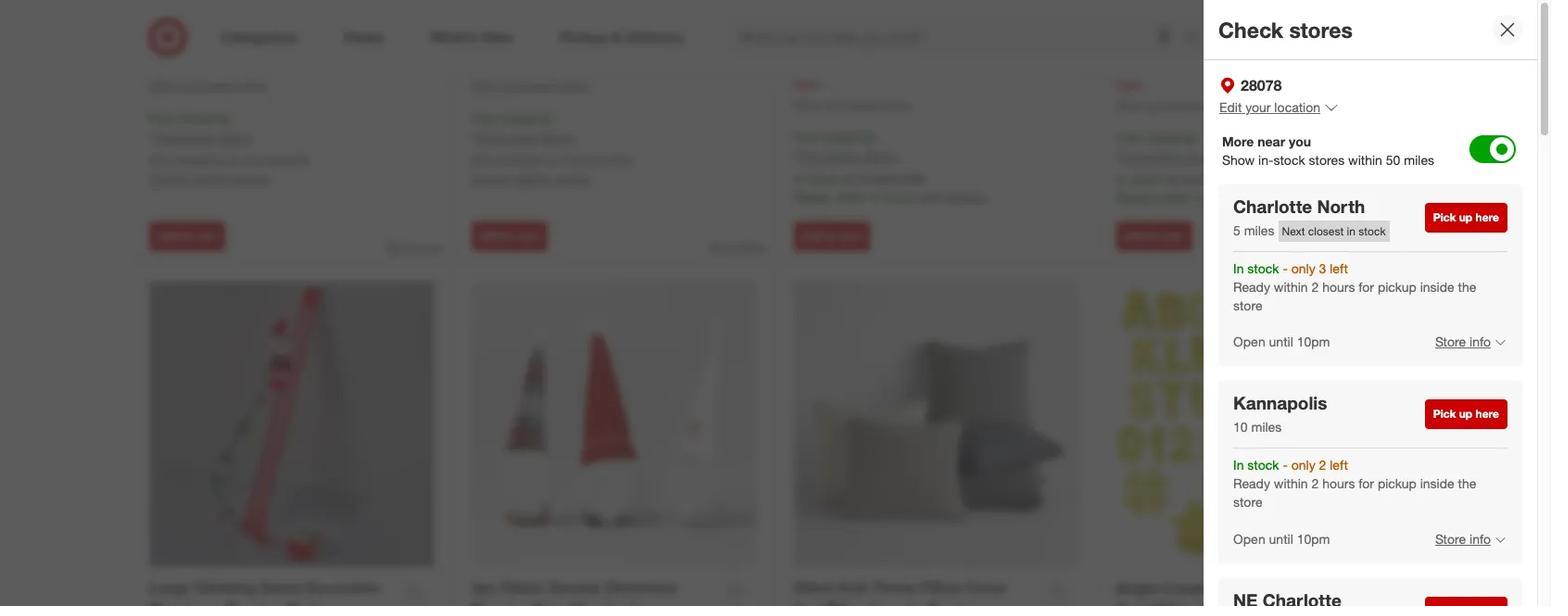 Task type: describe. For each thing, give the bounding box(es) containing it.
28078
[[1241, 76, 1282, 95]]

more
[[1223, 133, 1255, 149]]

2 inside in stock - only 3 left ready within 2 hours for pickup inside the store
[[1312, 279, 1319, 294]]

pick for kannapolis
[[1434, 407, 1457, 421]]

miles inside the more near you show in-stock stores within 50 miles
[[1405, 152, 1435, 168]]

2 add to cart button from the left
[[471, 222, 548, 252]]

1 to from the left
[[181, 229, 192, 243]]

edit your location button
[[1219, 97, 1340, 118]]

at for 'exclusions apply.' link underneath "$16.89 when purchased online"
[[550, 152, 561, 168]]

1
[[1174, 29, 1180, 43]]

2 to from the left
[[504, 229, 515, 243]]

exclusions apply. link down "$45.50 reg $65.00 sale when purchased online"
[[799, 148, 899, 164]]

christmas inside 'large climbing santa decorative christmas figurine red'
[[149, 600, 221, 606]]

store for kannapolis
[[1436, 531, 1467, 547]]

north
[[1318, 195, 1366, 217]]

for for charlotte north
[[1359, 279, 1375, 294]]

1 horizontal spatial ¬
[[1317, 10, 1329, 28]]

3pc
[[471, 579, 497, 597]]

2 add from the left
[[480, 229, 501, 243]]

fabric
[[501, 579, 545, 597]]

charlotte
[[1234, 195, 1313, 217]]

ready inside in stock - only 2 left ready within 2 hours for pickup inside the store
[[1234, 476, 1271, 491]]

wondershop for left wondershop link
[[794, 10, 868, 25]]

not for $15.49
[[149, 152, 170, 168]]

stitch knit throw pillow cover and pillow insert - beck
[[794, 579, 1008, 606]]

What can we help you find? suggestions appear below search field
[[729, 17, 1190, 57]]

nearby for $16.89
[[512, 170, 552, 186]]

here for charlotte north
[[1476, 210, 1500, 224]]

- inside in stock - only 3 left ready within 2 hours for pickup inside the store
[[1283, 260, 1288, 276]]

3 add to cart from the left
[[802, 229, 862, 243]]

yankee candle link
[[149, 9, 235, 27]]

$15.49 when purchased online
[[149, 55, 267, 94]]

candle
[[194, 10, 235, 25]]

when inside "$45.50 reg $65.00 sale when purchased online"
[[794, 98, 823, 112]]

online inside $21.00 reg $30.00 sale when purchased online
[[1205, 99, 1234, 113]]

only for left wondershop link
[[949, 10, 976, 25]]

0 vertical spatial pillow
[[920, 579, 962, 597]]

online inside "$16.89 when purchased online"
[[559, 80, 589, 94]]

make
[[1202, 601, 1240, 606]]

stitch
[[794, 579, 835, 597]]

nearby for $15.49
[[190, 170, 230, 186]]

$30.00
[[1187, 58, 1226, 74]]

3 to from the left
[[826, 229, 837, 243]]

pickup inside in stock - only 3 left ready within 2 hours for pickup inside the store
[[1378, 279, 1417, 294]]

glitter
[[1154, 601, 1198, 606]]

up for kannapolis
[[1460, 407, 1473, 421]]

only for right wondershop link
[[1272, 10, 1299, 26]]

3 add from the left
[[802, 229, 823, 243]]

13
[[206, 28, 219, 42]]

10
[[1234, 419, 1248, 435]]

open until 10pm for north
[[1234, 334, 1331, 350]]

up for charlotte north
[[1460, 210, 1473, 224]]

within for more near you show in-stock stores within 50 miles
[[1349, 152, 1383, 168]]

130-
[[1236, 580, 1267, 598]]

13 link
[[149, 27, 434, 43]]

pick up here button for charlotte north
[[1425, 203, 1508, 232]]

edit your location
[[1220, 99, 1321, 115]]

1 horizontal spatial only at ¬
[[1272, 10, 1329, 28]]

- inside stitch knit throw pillow cover and pillow insert - beck
[[918, 600, 924, 606]]

3pc fabric gnome christmas figurine set - wondershop
[[471, 579, 677, 606]]

check for $15.49
[[149, 170, 186, 186]]

store info button for kannapolis
[[1424, 519, 1508, 560]]

apply. down "$16.89 when purchased online"
[[542, 130, 576, 145]]

bright creations 130-piece diy gold glitter make your ow
[[1117, 580, 1356, 606]]

free down $15.49
[[149, 110, 175, 126]]

set
[[533, 600, 556, 606]]

1 link
[[1117, 28, 1403, 44]]

when inside $21.00 reg $30.00 sale when purchased online
[[1117, 99, 1145, 113]]

inside for charlotte north
[[1421, 279, 1455, 294]]

10pm for 10
[[1297, 531, 1331, 547]]

store info for kannapolis
[[1436, 531, 1492, 547]]

4 add to cart button from the left
[[1117, 222, 1193, 252]]

location
[[1275, 99, 1321, 115]]

edit
[[1220, 99, 1243, 115]]

4 add to cart from the left
[[1125, 229, 1185, 243]]

shipping down $15.49 when purchased online
[[178, 110, 228, 126]]

your
[[1244, 601, 1276, 606]]

at for 'exclusions apply.' link under $15.49 when purchased online
[[227, 152, 238, 168]]

open for 10
[[1234, 531, 1266, 547]]

check for $16.89
[[471, 170, 509, 186]]

in stock - only 3 left ready within 2 hours for pickup inside the store
[[1234, 260, 1477, 313]]

next
[[1282, 224, 1306, 238]]

in inside in stock - only 3 left ready within 2 hours for pickup inside the store
[[1234, 260, 1244, 276]]

in-
[[1259, 152, 1274, 168]]

figurine inside 'large climbing santa decorative christmas figurine red'
[[225, 600, 283, 606]]

255 link
[[794, 27, 1079, 43]]

online inside $15.49 when purchased online
[[237, 80, 267, 94]]

closest
[[1309, 224, 1344, 238]]

within for in stock - only 2 left ready within 2 hours for pickup inside the store
[[1274, 476, 1309, 491]]

search
[[1177, 29, 1222, 48]]

store info button for charlotte north
[[1424, 322, 1508, 363]]

kannapolis
[[1234, 393, 1328, 414]]

in stock - only 2 left ready within 2 hours for pickup inside the store
[[1234, 457, 1477, 510]]

sale for $21.00
[[1117, 77, 1142, 93]]

$16.89 when purchased online
[[471, 55, 589, 94]]

wondershop for right wondershop link
[[1117, 10, 1191, 26]]

purchased inside $21.00 reg $30.00 sale when purchased online
[[1149, 99, 1201, 113]]

and
[[794, 600, 822, 606]]

- inside 3pc fabric gnome christmas figurine set - wondershop
[[560, 600, 566, 606]]

kannapolis 10 miles
[[1234, 393, 1328, 435]]

available for $16.89
[[496, 152, 546, 168]]

pick up here button for kannapolis
[[1425, 400, 1508, 430]]

decorative
[[305, 579, 381, 597]]

only for kannapolis
[[1292, 457, 1316, 473]]

here for kannapolis
[[1476, 407, 1500, 421]]

$21.00
[[1117, 56, 1161, 75]]

reg for $45.50
[[842, 57, 861, 73]]

only for charlotte
[[1292, 260, 1316, 276]]

near
[[1258, 133, 1286, 149]]

hours inside in stock - only 3 left ready within 2 hours for pickup inside the store
[[1323, 279, 1356, 294]]

open for north
[[1234, 334, 1266, 350]]

3 add to cart button from the left
[[794, 222, 870, 252]]

insert
[[872, 600, 914, 606]]

4 add from the left
[[1125, 229, 1146, 243]]

1 horizontal spatial wondershop link
[[1117, 10, 1269, 28]]

with for $21.00
[[1242, 190, 1266, 206]]

throw
[[872, 579, 916, 597]]

more near you show in-stock stores within 50 miles
[[1223, 133, 1435, 168]]

apply. down $15.49 when purchased online
[[219, 130, 254, 145]]

exclusions apply. link down "$16.89 when purchased online"
[[476, 130, 576, 145]]

sponsored for $15.49
[[386, 241, 441, 255]]

3pc fabric gnome christmas figurine set - wondershop link
[[471, 578, 713, 606]]

0 horizontal spatial wondershop link
[[794, 9, 946, 27]]

when inside "$16.89 when purchased online"
[[471, 80, 500, 94]]

search button
[[1177, 17, 1222, 61]]

purchased inside "$45.50 reg $65.00 sale when purchased online"
[[826, 98, 879, 112]]

free shipping * * exclusions apply. in stock at  huntersville ready within 2 hours with pickup for $21.00
[[1117, 130, 1308, 206]]

50
[[1387, 152, 1401, 168]]

red
[[287, 600, 315, 606]]

255
[[851, 28, 870, 42]]

purchased inside $15.49 when purchased online
[[181, 80, 234, 94]]

cover
[[967, 579, 1008, 597]]

santa
[[260, 579, 301, 597]]

your
[[1246, 99, 1271, 115]]



Task type: vqa. For each thing, say whether or not it's contained in the screenshot.
Sale to the left
yes



Task type: locate. For each thing, give the bounding box(es) containing it.
2 store from the top
[[1234, 494, 1263, 510]]

0 vertical spatial miles
[[1405, 152, 1435, 168]]

check inside dialog
[[1219, 16, 1284, 42]]

when down $16.89 in the top left of the page
[[471, 80, 500, 94]]

1 open from the top
[[1234, 334, 1266, 350]]

10pm
[[1297, 334, 1331, 350], [1297, 531, 1331, 547]]

2 cart from the left
[[518, 229, 539, 243]]

store info button
[[1424, 322, 1508, 363], [1424, 519, 1508, 560]]

inside inside in stock - only 2 left ready within 2 hours for pickup inside the store
[[1421, 476, 1455, 491]]

purchased down $15.49
[[181, 80, 234, 94]]

for
[[1359, 279, 1375, 294], [1359, 476, 1375, 491]]

free shipping * * exclusions apply. not available at huntersville check nearby stores down $15.49 when purchased online
[[149, 110, 309, 186]]

pillow down knit
[[826, 600, 868, 606]]

1 figurine from the left
[[225, 600, 283, 606]]

free shipping * * exclusions apply. not available at huntersville check nearby stores down "$16.89 when purchased online"
[[471, 110, 632, 186]]

info for kannapolis
[[1470, 531, 1492, 547]]

4 cart from the left
[[1163, 229, 1185, 243]]

climbing
[[194, 579, 256, 597]]

large climbing santa decorative christmas figurine red 
[[149, 579, 381, 606]]

bright
[[1117, 580, 1160, 598]]

2 store from the top
[[1436, 531, 1467, 547]]

$21.00 reg $30.00 sale when purchased online
[[1117, 56, 1234, 113]]

store
[[1436, 334, 1467, 350], [1436, 531, 1467, 547]]

2 until from the top
[[1270, 531, 1294, 547]]

add to cart button
[[149, 222, 225, 252], [471, 222, 548, 252], [794, 222, 870, 252], [1117, 222, 1193, 252]]

purchased
[[181, 80, 234, 94], [503, 80, 556, 94], [826, 98, 879, 112], [1149, 99, 1201, 113]]

0 horizontal spatial christmas
[[149, 600, 221, 606]]

1 horizontal spatial pillow
[[920, 579, 962, 597]]

reg down 1 at the right of the page
[[1165, 58, 1184, 74]]

2 the from the top
[[1459, 476, 1477, 491]]

1 left from the top
[[1330, 260, 1349, 276]]

2 pick from the top
[[1434, 407, 1457, 421]]

2 vertical spatial miles
[[1252, 419, 1282, 435]]

0 horizontal spatial ¬
[[994, 9, 1006, 27]]

pickup
[[947, 189, 986, 205], [1270, 190, 1308, 206], [1378, 279, 1417, 294], [1378, 476, 1417, 491]]

left for kannapolis
[[1330, 457, 1349, 473]]

figurine
[[225, 600, 283, 606], [471, 600, 529, 606]]

0 horizontal spatial free shipping * * exclusions apply. in stock at  huntersville ready within 2 hours with pickup
[[794, 129, 986, 205]]

pick up here for charlotte north
[[1434, 210, 1500, 224]]

exclusions apply. link
[[153, 130, 254, 145], [476, 130, 576, 145], [799, 148, 899, 164], [1121, 149, 1222, 165]]

to
[[181, 229, 192, 243], [504, 229, 515, 243], [826, 229, 837, 243], [1149, 229, 1160, 243]]

open until 10pm for 10
[[1234, 531, 1331, 547]]

1 horizontal spatial check
[[471, 170, 509, 186]]

charlotte north 5 miles next closest in stock
[[1234, 195, 1386, 238]]

store for kannapolis
[[1234, 494, 1263, 510]]

bright creations 130-piece diy gold glitter make your own banner kit with letters, numbers, and symbols, 5 inch letters image
[[1117, 282, 1403, 568], [1117, 282, 1403, 568]]

exclusions apply. link down $15.49 when purchased online
[[153, 130, 254, 145]]

purchased inside "$16.89 when purchased online"
[[503, 80, 556, 94]]

free shipping * * exclusions apply. not available at huntersville check nearby stores for $16.89
[[471, 110, 632, 186]]

$65.00
[[865, 57, 903, 73]]

shipping
[[178, 110, 228, 126], [501, 110, 550, 126], [823, 129, 873, 145], [1146, 130, 1195, 146]]

large
[[149, 579, 189, 597]]

exclusions down "$45.50 reg $65.00 sale when purchased online"
[[799, 148, 861, 164]]

1 horizontal spatial christmas
[[604, 579, 677, 597]]

reg inside "$45.50 reg $65.00 sale when purchased online"
[[842, 57, 861, 73]]

within inside in stock - only 2 left ready within 2 hours for pickup inside the store
[[1274, 476, 1309, 491]]

2 figurine from the left
[[471, 600, 529, 606]]

large climbing santa decorative christmas figurine red - wondershop™ image
[[149, 282, 434, 567], [149, 282, 434, 567]]

pickup inside in stock - only 2 left ready within 2 hours for pickup inside the store
[[1378, 476, 1417, 491]]

1 vertical spatial open until 10pm
[[1234, 531, 1331, 547]]

1 vertical spatial pillow
[[826, 600, 868, 606]]

christmas inside 3pc fabric gnome christmas figurine set - wondershop
[[604, 579, 677, 597]]

shipping down "$45.50 reg $65.00 sale when purchased online"
[[823, 129, 873, 145]]

3 cart from the left
[[840, 229, 862, 243]]

1 vertical spatial left
[[1330, 457, 1349, 473]]

0 vertical spatial only
[[1292, 260, 1316, 276]]

0 horizontal spatial check nearby stores button
[[149, 170, 269, 188]]

left
[[1330, 260, 1349, 276], [1330, 457, 1349, 473]]

1 vertical spatial pick up here button
[[1425, 400, 1508, 430]]

inside
[[1421, 279, 1455, 294], [1421, 476, 1455, 491]]

0 vertical spatial until
[[1270, 334, 1294, 350]]

when down $21.00
[[1117, 99, 1145, 113]]

open until 10pm
[[1234, 334, 1331, 350], [1234, 531, 1331, 547]]

available
[[173, 152, 224, 168], [496, 152, 546, 168]]

until
[[1270, 334, 1294, 350], [1270, 531, 1294, 547]]

2 here from the top
[[1476, 407, 1500, 421]]

1 vertical spatial inside
[[1421, 476, 1455, 491]]

free shipping * * exclusions apply. in stock at  huntersville ready within 2 hours with pickup down edit
[[1117, 130, 1308, 206]]

at
[[979, 10, 991, 25], [1303, 10, 1314, 26], [227, 152, 238, 168], [550, 152, 561, 168], [843, 170, 855, 186], [1166, 171, 1177, 187]]

1 10pm from the top
[[1297, 334, 1331, 350]]

when down $45.50 on the top right of the page
[[794, 98, 823, 112]]

store down 5
[[1234, 297, 1263, 313]]

the
[[1459, 279, 1477, 294], [1459, 476, 1477, 491]]

$45.50 reg $65.00 sale when purchased online
[[794, 55, 912, 112]]

1 up from the top
[[1460, 210, 1473, 224]]

1 vertical spatial store
[[1436, 531, 1467, 547]]

yankee
[[149, 10, 190, 25]]

check stores
[[1219, 16, 1353, 42]]

sale
[[794, 76, 819, 92], [1117, 77, 1142, 93]]

1 sponsored from the left
[[386, 241, 441, 255]]

left inside in stock - only 3 left ready within 2 hours for pickup inside the store
[[1330, 260, 1349, 276]]

available down "$16.89 when purchased online"
[[496, 152, 546, 168]]

free down "$45.50 reg $65.00 sale when purchased online"
[[794, 129, 820, 145]]

1 vertical spatial for
[[1359, 476, 1375, 491]]

0 vertical spatial the
[[1459, 279, 1477, 294]]

at for 'exclusions apply.' link to the left of "show"
[[1166, 171, 1177, 187]]

2 for from the top
[[1359, 476, 1375, 491]]

here
[[1476, 210, 1500, 224], [1476, 407, 1500, 421]]

2 inside from the top
[[1421, 476, 1455, 491]]

1 vertical spatial here
[[1476, 407, 1500, 421]]

1 check nearby stores button from the left
[[149, 170, 269, 188]]

sale inside "$45.50 reg $65.00 sale when purchased online"
[[794, 76, 819, 92]]

1 vertical spatial pick up here
[[1434, 407, 1500, 421]]

ready
[[794, 189, 831, 205], [1117, 190, 1154, 206], [1234, 279, 1271, 294], [1234, 476, 1271, 491]]

0 vertical spatial here
[[1476, 210, 1500, 224]]

shipping down "$16.89 when purchased online"
[[501, 110, 550, 126]]

1 horizontal spatial reg
[[1165, 58, 1184, 74]]

only inside in stock - only 2 left ready within 2 hours for pickup inside the store
[[1292, 457, 1316, 473]]

0 horizontal spatial reg
[[842, 57, 861, 73]]

2 free shipping * * exclusions apply. not available at huntersville check nearby stores from the left
[[471, 110, 632, 186]]

pick up here button
[[1425, 203, 1508, 232], [1425, 400, 1508, 430]]

$45.50
[[794, 55, 838, 74]]

only up 255 link
[[949, 10, 976, 25]]

only
[[949, 10, 976, 25], [1272, 10, 1299, 26]]

info for charlotte north
[[1470, 334, 1492, 350]]

shipping down $21.00 reg $30.00 sale when purchased online
[[1146, 130, 1195, 146]]

exclusions down $15.49 when purchased online
[[153, 130, 215, 145]]

$16.89
[[471, 55, 516, 74]]

apply. down "$45.50 reg $65.00 sale when purchased online"
[[864, 148, 899, 164]]

1 vertical spatial store
[[1234, 494, 1263, 510]]

0 vertical spatial 10pm
[[1297, 334, 1331, 350]]

1 vertical spatial open
[[1234, 531, 1266, 547]]

0 horizontal spatial not
[[149, 152, 170, 168]]

2 check nearby stores button from the left
[[471, 170, 592, 188]]

0 horizontal spatial only
[[949, 10, 976, 25]]

gnome
[[549, 579, 600, 597]]

stitch knit throw pillow cover and pillow insert - beck link
[[794, 578, 1036, 606]]

stores inside the more near you show in-stock stores within 50 miles
[[1309, 152, 1345, 168]]

0 horizontal spatial pillow
[[826, 600, 868, 606]]

1 vertical spatial christmas
[[149, 600, 221, 606]]

open until 10pm up piece
[[1234, 531, 1331, 547]]

1 horizontal spatial figurine
[[471, 600, 529, 606]]

gold
[[1117, 601, 1150, 606]]

diy
[[1311, 580, 1336, 598]]

stock inside the more near you show in-stock stores within 50 miles
[[1274, 152, 1306, 168]]

the for charlotte north
[[1459, 279, 1477, 294]]

- down kannapolis 10 miles
[[1283, 457, 1288, 473]]

0 vertical spatial store info button
[[1424, 322, 1508, 363]]

¬
[[994, 9, 1006, 27], [1317, 10, 1329, 28]]

show
[[1223, 152, 1255, 168]]

1 free shipping * * exclusions apply. not available at huntersville check nearby stores from the left
[[149, 110, 309, 186]]

figurine inside 3pc fabric gnome christmas figurine set - wondershop
[[471, 600, 529, 606]]

2 left from the top
[[1330, 457, 1349, 473]]

1 horizontal spatial sale
[[1117, 77, 1142, 93]]

when down $15.49
[[149, 80, 178, 94]]

pillow left cover
[[920, 579, 962, 597]]

1 vertical spatial the
[[1459, 476, 1477, 491]]

0 horizontal spatial nearby
[[190, 170, 230, 186]]

ready inside in stock - only 3 left ready within 2 hours for pickup inside the store
[[1234, 279, 1271, 294]]

stitch knit throw pillow cover and pillow insert - becky cameron image
[[794, 282, 1079, 567], [794, 282, 1079, 567]]

pillow
[[920, 579, 962, 597], [826, 600, 868, 606]]

online
[[237, 80, 267, 94], [559, 80, 589, 94], [882, 98, 912, 112], [1205, 99, 1234, 113]]

0 vertical spatial for
[[1359, 279, 1375, 294]]

free shipping * * exclusions apply. in stock at  huntersville ready within 2 hours with pickup down "$45.50 reg $65.00 sale when purchased online"
[[794, 129, 986, 205]]

1 horizontal spatial available
[[496, 152, 546, 168]]

0 vertical spatial pick
[[1434, 210, 1457, 224]]

1 horizontal spatial wondershop
[[1117, 10, 1191, 26]]

10pm up diy
[[1297, 531, 1331, 547]]

2 pick up here from the top
[[1434, 407, 1500, 421]]

yankee candle
[[149, 10, 235, 25]]

miles inside charlotte north 5 miles next closest in stock
[[1245, 222, 1275, 238]]

0 vertical spatial up
[[1460, 210, 1473, 224]]

0 vertical spatial info
[[1470, 334, 1492, 350]]

10pm for north
[[1297, 334, 1331, 350]]

miles right 10
[[1252, 419, 1282, 435]]

only
[[1292, 260, 1316, 276], [1292, 457, 1316, 473]]

cart
[[195, 229, 217, 243], [518, 229, 539, 243], [840, 229, 862, 243], [1163, 229, 1185, 243]]

free shipping * * exclusions apply. in stock at  huntersville ready within 2 hours with pickup for $45.50
[[794, 129, 986, 205]]

store
[[1234, 297, 1263, 313], [1234, 494, 1263, 510]]

the for kannapolis
[[1459, 476, 1477, 491]]

1 store info from the top
[[1436, 334, 1492, 350]]

not for $16.89
[[471, 152, 492, 168]]

2 available from the left
[[496, 152, 546, 168]]

open up kannapolis in the bottom of the page
[[1234, 334, 1266, 350]]

the inside in stock - only 2 left ready within 2 hours for pickup inside the store
[[1459, 476, 1477, 491]]

exclusions apply. link left "show"
[[1121, 149, 1222, 165]]

free
[[149, 110, 175, 126], [471, 110, 497, 126], [794, 129, 820, 145], [1117, 130, 1142, 146]]

1 nearby from the left
[[190, 170, 230, 186]]

christmas right gnome
[[604, 579, 677, 597]]

in
[[1347, 224, 1356, 238]]

0 horizontal spatial figurine
[[225, 600, 283, 606]]

miles right 5
[[1245, 222, 1275, 238]]

10pm down in stock - only 3 left ready within 2 hours for pickup inside the store
[[1297, 334, 1331, 350]]

2 horizontal spatial check
[[1219, 16, 1284, 42]]

wondershop up 255
[[794, 10, 868, 25]]

1 here from the top
[[1476, 210, 1500, 224]]

sale inside $21.00 reg $30.00 sale when purchased online
[[1117, 77, 1142, 93]]

apply. left "show"
[[1187, 149, 1222, 165]]

only left 3
[[1292, 260, 1316, 276]]

within for in stock - only 3 left ready within 2 hours for pickup inside the store
[[1274, 279, 1309, 294]]

1 available from the left
[[173, 152, 224, 168]]

wondershop link up 255
[[794, 9, 946, 27]]

0 vertical spatial inside
[[1421, 279, 1455, 294]]

exclusions down $21.00 reg $30.00 sale when purchased online
[[1121, 149, 1183, 165]]

exclusions
[[153, 130, 215, 145], [476, 130, 538, 145], [799, 148, 861, 164], [1121, 149, 1183, 165]]

pick for charlotte north
[[1434, 210, 1457, 224]]

1 open until 10pm from the top
[[1234, 334, 1331, 350]]

only down kannapolis 10 miles
[[1292, 457, 1316, 473]]

check
[[1219, 16, 1284, 42], [149, 170, 186, 186], [471, 170, 509, 186]]

- left 3
[[1283, 260, 1288, 276]]

sponsored
[[386, 241, 441, 255], [709, 241, 764, 255]]

only inside in stock - only 3 left ready within 2 hours for pickup inside the store
[[1292, 260, 1316, 276]]

1 store info button from the top
[[1424, 322, 1508, 363]]

knit
[[839, 579, 868, 597]]

2 store info button from the top
[[1424, 519, 1508, 560]]

pick up here for kannapolis
[[1434, 407, 1500, 421]]

purchased down $30.00
[[1149, 99, 1201, 113]]

2 open from the top
[[1234, 531, 1266, 547]]

0 horizontal spatial sale
[[794, 76, 819, 92]]

you
[[1289, 133, 1312, 149]]

1 vertical spatial only
[[1292, 457, 1316, 473]]

1 add to cart button from the left
[[149, 222, 225, 252]]

sale down $21.00
[[1117, 77, 1142, 93]]

1 horizontal spatial nearby
[[512, 170, 552, 186]]

purchased down $16.89 in the top left of the page
[[503, 80, 556, 94]]

sale for $45.50
[[794, 76, 819, 92]]

available for $15.49
[[173, 152, 224, 168]]

1 info from the top
[[1470, 334, 1492, 350]]

2 open until 10pm from the top
[[1234, 531, 1331, 547]]

1 pick up here from the top
[[1434, 210, 1500, 224]]

1 until from the top
[[1270, 334, 1294, 350]]

the inside in stock - only 3 left ready within 2 hours for pickup inside the store
[[1459, 279, 1477, 294]]

0 horizontal spatial available
[[173, 152, 224, 168]]

miles right 50
[[1405, 152, 1435, 168]]

1 vertical spatial store info
[[1436, 531, 1492, 547]]

store info
[[1436, 334, 1492, 350], [1436, 531, 1492, 547]]

until for north
[[1270, 334, 1294, 350]]

1 vertical spatial miles
[[1245, 222, 1275, 238]]

1 store from the top
[[1436, 334, 1467, 350]]

open up 130- at the right
[[1234, 531, 1266, 547]]

1 vertical spatial 10pm
[[1297, 531, 1331, 547]]

2 10pm from the top
[[1297, 531, 1331, 547]]

reg inside $21.00 reg $30.00 sale when purchased online
[[1165, 58, 1184, 74]]

1 pick from the top
[[1434, 210, 1457, 224]]

stock inside in stock - only 2 left ready within 2 hours for pickup inside the store
[[1248, 457, 1280, 473]]

1 vertical spatial up
[[1460, 407, 1473, 421]]

0 horizontal spatial only at ¬
[[949, 9, 1006, 27]]

sponsored for $16.89
[[709, 241, 764, 255]]

when inside $15.49 when purchased online
[[149, 80, 178, 94]]

1 add to cart from the left
[[157, 229, 217, 243]]

3pc fabric gnome christmas figurine set - wondershop™ white/red image
[[471, 282, 757, 567], [471, 282, 757, 567]]

1 for from the top
[[1359, 279, 1375, 294]]

exclusions down "$16.89 when purchased online"
[[476, 130, 538, 145]]

store for charlotte north
[[1436, 334, 1467, 350]]

1 add from the left
[[157, 229, 178, 243]]

1 pick up here button from the top
[[1425, 203, 1508, 232]]

not
[[149, 152, 170, 168], [471, 152, 492, 168]]

left for charlotte north
[[1330, 260, 1349, 276]]

0 vertical spatial store
[[1436, 334, 1467, 350]]

0 vertical spatial store
[[1234, 297, 1263, 313]]

until for 10
[[1270, 531, 1294, 547]]

inside inside in stock - only 3 left ready within 2 hours for pickup inside the store
[[1421, 279, 1455, 294]]

2 add to cart from the left
[[480, 229, 539, 243]]

2 only from the top
[[1292, 457, 1316, 473]]

piece
[[1267, 580, 1306, 598]]

1 vertical spatial pick
[[1434, 407, 1457, 421]]

until up kannapolis in the bottom of the page
[[1270, 334, 1294, 350]]

2 info from the top
[[1470, 531, 1492, 547]]

0 horizontal spatial wondershop
[[794, 10, 868, 25]]

check nearby stores button for $15.49
[[149, 170, 269, 188]]

hours inside in stock - only 2 left ready within 2 hours for pickup inside the store
[[1323, 476, 1356, 491]]

store inside in stock - only 2 left ready within 2 hours for pickup inside the store
[[1234, 494, 1263, 510]]

free shipping * * exclusions apply. in stock at  huntersville ready within 2 hours with pickup
[[794, 129, 986, 205], [1117, 130, 1308, 206]]

1 horizontal spatial only
[[1272, 10, 1299, 26]]

1 only from the top
[[1292, 260, 1316, 276]]

add to cart
[[157, 229, 217, 243], [480, 229, 539, 243], [802, 229, 862, 243], [1125, 229, 1185, 243]]

pick
[[1434, 210, 1457, 224], [1434, 407, 1457, 421]]

0 horizontal spatial with
[[919, 189, 943, 205]]

store inside in stock - only 3 left ready within 2 hours for pickup inside the store
[[1234, 297, 1263, 313]]

0 horizontal spatial check
[[149, 170, 186, 186]]

2 not from the left
[[471, 152, 492, 168]]

within inside the more near you show in-stock stores within 50 miles
[[1349, 152, 1383, 168]]

1 the from the top
[[1459, 279, 1477, 294]]

1 store from the top
[[1234, 297, 1263, 313]]

0 vertical spatial open until 10pm
[[1234, 334, 1331, 350]]

online inside "$45.50 reg $65.00 sale when purchased online"
[[882, 98, 912, 112]]

free down $21.00 reg $30.00 sale when purchased online
[[1117, 130, 1142, 146]]

1 vertical spatial until
[[1270, 531, 1294, 547]]

only up '1' link
[[1272, 10, 1299, 26]]

stock inside in stock - only 3 left ready within 2 hours for pickup inside the store
[[1248, 260, 1280, 276]]

within inside in stock - only 3 left ready within 2 hours for pickup inside the store
[[1274, 279, 1309, 294]]

2 pick up here button from the top
[[1425, 400, 1508, 430]]

0 vertical spatial christmas
[[604, 579, 677, 597]]

2 sponsored from the left
[[709, 241, 764, 255]]

apply.
[[219, 130, 254, 145], [542, 130, 576, 145], [864, 148, 899, 164], [1187, 149, 1222, 165]]

wondershop up 1 at the right of the page
[[1117, 10, 1191, 26]]

1 cart from the left
[[195, 229, 217, 243]]

nearby
[[190, 170, 230, 186], [512, 170, 552, 186]]

0 vertical spatial pick up here
[[1434, 210, 1500, 224]]

reg for $21.00
[[1165, 58, 1184, 74]]

check nearby stores button for $16.89
[[471, 170, 592, 188]]

0 horizontal spatial sponsored
[[386, 241, 441, 255]]

0 vertical spatial pick up here button
[[1425, 203, 1508, 232]]

*
[[228, 110, 232, 126], [550, 110, 555, 126], [873, 129, 877, 145], [149, 130, 153, 145], [471, 130, 476, 145], [1195, 130, 1200, 146], [794, 148, 799, 164], [1117, 149, 1121, 165]]

christmas down large
[[149, 600, 221, 606]]

stock inside charlotte north 5 miles next closest in stock
[[1359, 224, 1386, 238]]

available down $15.49 when purchased online
[[173, 152, 224, 168]]

- right insert
[[918, 600, 924, 606]]

1 horizontal spatial sponsored
[[709, 241, 764, 255]]

large climbing santa decorative christmas figurine red link
[[149, 578, 391, 606]]

at for 'exclusions apply.' link below "$45.50 reg $65.00 sale when purchased online"
[[843, 170, 855, 186]]

creations
[[1164, 580, 1232, 598]]

open until 10pm up kannapolis in the bottom of the page
[[1234, 334, 1331, 350]]

0 horizontal spatial free shipping * * exclusions apply. not available at huntersville check nearby stores
[[149, 110, 309, 186]]

until up piece
[[1270, 531, 1294, 547]]

free shipping * * exclusions apply. not available at huntersville check nearby stores for $15.49
[[149, 110, 309, 186]]

1 inside from the top
[[1421, 279, 1455, 294]]

1 horizontal spatial free shipping * * exclusions apply. not available at huntersville check nearby stores
[[471, 110, 632, 186]]

4 to from the left
[[1149, 229, 1160, 243]]

with for $45.50
[[919, 189, 943, 205]]

1 horizontal spatial not
[[471, 152, 492, 168]]

figurine down the 3pc
[[471, 600, 529, 606]]

for inside in stock - only 2 left ready within 2 hours for pickup inside the store
[[1359, 476, 1375, 491]]

1 not from the left
[[149, 152, 170, 168]]

1 horizontal spatial free shipping * * exclusions apply. in stock at  huntersville ready within 2 hours with pickup
[[1117, 130, 1308, 206]]

1 vertical spatial store info button
[[1424, 519, 1508, 560]]

1 horizontal spatial check nearby stores button
[[471, 170, 592, 188]]

0 vertical spatial store info
[[1436, 334, 1492, 350]]

2 store info from the top
[[1436, 531, 1492, 547]]

1 horizontal spatial with
[[1242, 190, 1266, 206]]

0 vertical spatial open
[[1234, 334, 1266, 350]]

free down $16.89 in the top left of the page
[[471, 110, 497, 126]]

store down 10
[[1234, 494, 1263, 510]]

- inside in stock - only 2 left ready within 2 hours for pickup inside the store
[[1283, 457, 1288, 473]]

check stores dialog
[[1204, 0, 1552, 606]]

wondershop link up search
[[1117, 10, 1269, 28]]

sale down $45.50 on the top right of the page
[[794, 76, 819, 92]]

christmas
[[604, 579, 677, 597], [149, 600, 221, 606]]

miles inside kannapolis 10 miles
[[1252, 419, 1282, 435]]

2 nearby from the left
[[512, 170, 552, 186]]

$15.49
[[149, 55, 193, 74]]

up
[[1460, 210, 1473, 224], [1460, 407, 1473, 421]]

inside for kannapolis
[[1421, 476, 1455, 491]]

reg
[[842, 57, 861, 73], [1165, 58, 1184, 74]]

hours
[[883, 189, 916, 205], [1206, 190, 1238, 206], [1323, 279, 1356, 294], [1323, 476, 1356, 491]]

bright creations 130-piece diy gold glitter make your ow link
[[1117, 579, 1359, 606]]

in inside in stock - only 2 left ready within 2 hours for pickup inside the store
[[1234, 457, 1244, 473]]

store for charlotte
[[1234, 297, 1263, 313]]

2 up from the top
[[1460, 407, 1473, 421]]

1 vertical spatial info
[[1470, 531, 1492, 547]]

0 vertical spatial left
[[1330, 260, 1349, 276]]

3
[[1320, 260, 1327, 276]]

purchased down $65.00
[[826, 98, 879, 112]]

- right set
[[560, 600, 566, 606]]

5
[[1234, 222, 1241, 238]]

for inside in stock - only 3 left ready within 2 hours for pickup inside the store
[[1359, 279, 1375, 294]]

figurine down the santa
[[225, 600, 283, 606]]

for for kannapolis
[[1359, 476, 1375, 491]]

store info for charlotte north
[[1436, 334, 1492, 350]]

left inside in stock - only 2 left ready within 2 hours for pickup inside the store
[[1330, 457, 1349, 473]]

reg down 255
[[842, 57, 861, 73]]



